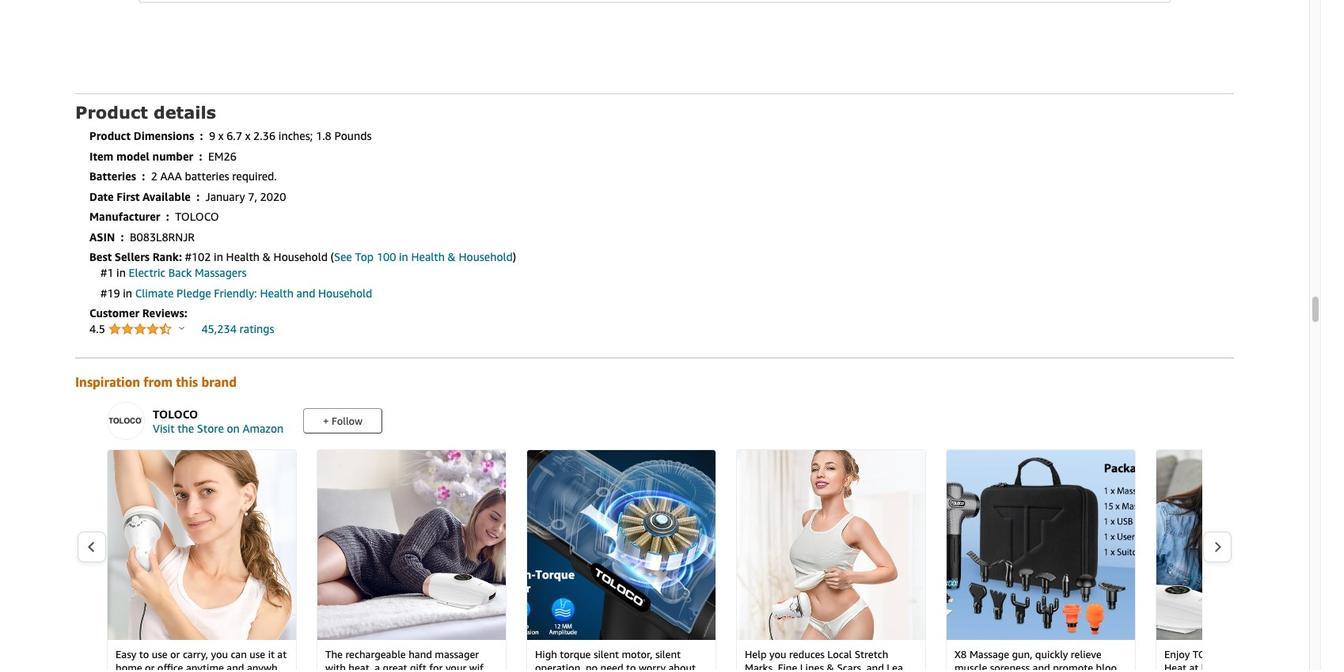Task type: describe. For each thing, give the bounding box(es) containing it.
2 x from the left
[[245, 129, 250, 143]]

electric
[[129, 266, 165, 280]]

store
[[197, 422, 224, 436]]

item
[[89, 150, 113, 163]]

b083l8rnjr
[[130, 230, 195, 244]]

required.
[[232, 170, 277, 183]]

x8
[[955, 649, 967, 661]]

massage
[[970, 649, 1009, 661]]

the
[[177, 422, 194, 436]]

back
[[168, 266, 192, 280]]

#1
[[101, 266, 114, 280]]

6.7
[[226, 129, 242, 143]]

in up massagers
[[214, 250, 223, 264]]

pledge
[[177, 286, 211, 300]]

no
[[586, 662, 598, 670]]

enjoy
[[1164, 649, 1190, 661]]

‏ right asin
[[118, 230, 118, 244]]

4.5 button
[[89, 322, 184, 338]]

easy to use or carry, you can use it at home or office anytime and anywh…
[[116, 649, 288, 670]]

electric back massagers link
[[129, 266, 247, 280]]

details
[[154, 102, 216, 122]]

model
[[116, 150, 150, 163]]

toloco visit the store on amazon
[[153, 408, 284, 436]]

and inside the x8 massage gun, quickly relieve muscle soreness and promote bloo…
[[1033, 662, 1050, 670]]

pounds
[[334, 129, 372, 143]]

high
[[535, 649, 557, 661]]

lines
[[800, 662, 824, 670]]

stretch
[[855, 649, 888, 661]]

1 silent from the left
[[594, 649, 619, 661]]

number
[[152, 150, 193, 163]]

and inside the product details product dimensions                                     ‏                                         :                                     ‎ 9 x 6.7 x 2.36 inches; 1.8 pounds item model number                                     ‏                                         :                                     ‎ em26 batteries                                     ‏                                         :                                     ‎ 2 aaa batteries required. date first available                                     ‏                                         :                                     ‎ january 7, 2020 manufacturer                                     ‏                                         :                                     ‎ toloco asin                                     ‏                                         :                                     ‎ b083l8rnjr best sellers rank: #102 in health & household ( see top 100 in health & household ) #1 in electric back massagers #19 in climate pledge friendly: health and household
[[296, 286, 315, 300]]

need
[[600, 662, 623, 670]]

anytime
[[186, 662, 224, 670]]

‎ down batteries
[[203, 190, 203, 203]]

heat,
[[349, 662, 372, 670]]

1 use from the left
[[152, 649, 168, 661]]

2 silent from the left
[[655, 649, 681, 661]]

toloco inside enjoy toloco hand massager wit
[[1193, 649, 1233, 661]]

can
[[231, 649, 247, 661]]

the rechargeable hand massager with heat, a great gift for your wif…
[[325, 649, 493, 670]]

about…
[[668, 662, 706, 670]]

see
[[334, 250, 352, 264]]

scars,
[[837, 662, 864, 670]]

worry
[[639, 662, 666, 670]]

toloco inside the product details product dimensions                                     ‏                                         :                                     ‎ 9 x 6.7 x 2.36 inches; 1.8 pounds item model number                                     ‏                                         :                                     ‎ em26 batteries                                     ‏                                         :                                     ‎ 2 aaa batteries required. date first available                                     ‏                                         :                                     ‎ january 7, 2020 manufacturer                                     ‏                                         :                                     ‎ toloco asin                                     ‏                                         :                                     ‎ b083l8rnjr best sellers rank: #102 in health & household ( see top 100 in health & household ) #1 in electric back massagers #19 in climate pledge friendly: health and household
[[175, 210, 219, 224]]

1 x from the left
[[218, 129, 224, 143]]

health right 100
[[411, 250, 445, 264]]

reviews:
[[142, 307, 187, 320]]

sellers
[[115, 250, 150, 264]]

muscle
[[955, 662, 987, 670]]

enjoy toloco hand massager wit
[[1164, 649, 1321, 670]]

: down "available"
[[166, 210, 169, 224]]

& inside help you reduces local stretch marks, fine lines & scars, and lea…
[[827, 662, 834, 670]]

rank:
[[153, 250, 182, 264]]

help you reduces local stretch marks, fine lines & scars, and lea… link
[[737, 451, 925, 670]]

‎ down "available"
[[172, 210, 172, 224]]

list containing easy to use or carry, you can use it at home or office anytime and anywh…
[[107, 450, 1321, 670]]

x8 massage gun, quickly relieve muscle soreness and promote bloo… link
[[947, 451, 1135, 670]]

45,234 ratings
[[201, 322, 274, 336]]

: left 9
[[200, 129, 203, 143]]

easy
[[116, 649, 136, 661]]

: up batteries
[[199, 150, 202, 163]]

4.5
[[89, 322, 108, 336]]

wif…
[[469, 662, 493, 670]]

in right 100
[[399, 250, 408, 264]]

and inside help you reduces local stretch marks, fine lines & scars, and lea…
[[867, 662, 884, 670]]

top
[[355, 250, 374, 264]]

the
[[325, 649, 343, 661]]

hand
[[1236, 649, 1261, 661]]

health up massagers
[[226, 250, 260, 264]]

0 vertical spatial product
[[75, 102, 148, 122]]

carry,
[[183, 649, 208, 661]]

wit
[[1310, 649, 1321, 661]]

em26
[[208, 150, 237, 163]]

x8 massage gun, quickly relieve muscle soreness and promote bloo…
[[955, 649, 1127, 670]]

manufacturer
[[89, 210, 160, 224]]

date
[[89, 190, 114, 203]]

and inside the easy to use or carry, you can use it at home or office anytime and anywh…
[[227, 662, 244, 670]]

this
[[176, 374, 198, 390]]

you inside help you reduces local stretch marks, fine lines & scars, and lea…
[[769, 649, 786, 661]]

2.36
[[253, 129, 276, 143]]

inspiration from this brand
[[75, 374, 237, 390]]

soreness
[[990, 662, 1030, 670]]

: right asin
[[121, 230, 124, 244]]

in right #1
[[116, 266, 126, 280]]

popover image
[[179, 326, 184, 330]]

at
[[277, 649, 287, 661]]

bloo…
[[1096, 662, 1127, 670]]

with
[[325, 662, 346, 670]]

operation,
[[535, 662, 583, 670]]

45,234
[[201, 322, 237, 336]]

you inside the easy to use or carry, you can use it at home or office anytime and anywh…
[[211, 649, 228, 661]]

massagers
[[195, 266, 247, 280]]

massager
[[435, 649, 479, 661]]

(
[[331, 250, 334, 264]]

‏ left 9
[[197, 129, 197, 143]]

45,234 ratings link
[[201, 322, 274, 336]]



Task type: locate. For each thing, give the bounding box(es) containing it.
‎ left em26
[[205, 150, 205, 163]]

100
[[377, 250, 396, 264]]

enjoy toloco hand massager wit link
[[1156, 451, 1321, 670]]

‏ up batteries
[[196, 150, 196, 163]]

anywh…
[[247, 662, 288, 670]]

x right 6.7
[[245, 129, 250, 143]]

fine
[[778, 662, 797, 670]]

it
[[268, 649, 275, 661]]

#19
[[101, 286, 120, 300]]

silent up need
[[594, 649, 619, 661]]

2 use from the left
[[250, 649, 265, 661]]

customer
[[89, 307, 139, 320]]

previous image
[[87, 541, 96, 553]]

+ follow button
[[303, 409, 382, 434]]

you
[[211, 649, 228, 661], [769, 649, 786, 661]]

hand
[[409, 649, 432, 661]]

best
[[89, 250, 112, 264]]

+ follow
[[323, 415, 363, 428]]

‏ down batteries
[[194, 190, 194, 203]]

or up "office"
[[170, 649, 180, 661]]

1 vertical spatial to
[[626, 662, 636, 670]]

aaa
[[160, 170, 182, 183]]

1 horizontal spatial &
[[448, 250, 456, 264]]

0 horizontal spatial silent
[[594, 649, 619, 661]]

x right 9
[[218, 129, 224, 143]]

to right easy
[[139, 649, 149, 661]]

customer reviews:
[[89, 307, 187, 320]]

high torque silent motor, silent operation, no need to worry about…
[[535, 649, 706, 670]]

batteries
[[185, 170, 229, 183]]

health
[[226, 250, 260, 264], [411, 250, 445, 264], [260, 286, 294, 300]]

use up "office"
[[152, 649, 168, 661]]

0 horizontal spatial x
[[218, 129, 224, 143]]

available
[[143, 190, 191, 203]]

1 horizontal spatial or
[[170, 649, 180, 661]]

torque
[[560, 649, 591, 661]]

toloco down the january
[[175, 210, 219, 224]]

you up fine
[[769, 649, 786, 661]]

help you reduces local stretch marks, fine lines & scars, and lea…
[[745, 649, 913, 670]]

motor,
[[622, 649, 653, 661]]

first
[[117, 190, 140, 203]]

to inside the high torque silent motor, silent operation, no need to worry about…
[[626, 662, 636, 670]]

follow
[[332, 415, 363, 428]]

you up anytime
[[211, 649, 228, 661]]

toloco inside toloco visit the store on amazon
[[153, 408, 198, 421]]

product
[[75, 102, 148, 122], [89, 129, 131, 143]]

0 vertical spatial or
[[170, 649, 180, 661]]

2 vertical spatial toloco
[[1193, 649, 1233, 661]]

lea…
[[887, 662, 913, 670]]

use left it
[[250, 649, 265, 661]]

to
[[139, 649, 149, 661], [626, 662, 636, 670]]

reduces
[[789, 649, 825, 661]]

rechargeable
[[345, 649, 406, 661]]

2
[[151, 170, 157, 183]]

0 horizontal spatial &
[[263, 250, 271, 264]]

0 horizontal spatial to
[[139, 649, 149, 661]]

2 horizontal spatial &
[[827, 662, 834, 670]]

:
[[200, 129, 203, 143], [199, 150, 202, 163], [142, 170, 145, 183], [196, 190, 200, 203], [166, 210, 169, 224], [121, 230, 124, 244]]

to down motor,
[[626, 662, 636, 670]]

in right '#19'
[[123, 286, 132, 300]]

1 horizontal spatial you
[[769, 649, 786, 661]]

0 horizontal spatial or
[[145, 662, 155, 670]]

visit the store on amazon link
[[153, 422, 293, 436]]

quickly
[[1035, 649, 1068, 661]]

0 vertical spatial toloco
[[175, 210, 219, 224]]

1 horizontal spatial silent
[[655, 649, 681, 661]]

marks,
[[745, 662, 775, 670]]

1 horizontal spatial to
[[626, 662, 636, 670]]

1 vertical spatial toloco
[[153, 408, 198, 421]]

massager
[[1264, 649, 1307, 661]]

visit
[[153, 422, 175, 436]]

use
[[152, 649, 168, 661], [250, 649, 265, 661]]

: down batteries
[[196, 190, 200, 203]]

ratings
[[239, 322, 274, 336]]

0 vertical spatial to
[[139, 649, 149, 661]]

1 you from the left
[[211, 649, 228, 661]]

‎ left 9
[[206, 129, 206, 143]]

climate
[[135, 286, 174, 300]]

‎ left 2
[[148, 170, 148, 183]]

next image
[[1213, 541, 1222, 553]]

‏ up the b083l8rnjr
[[163, 210, 163, 224]]

help
[[745, 649, 767, 661]]

and
[[296, 286, 315, 300], [227, 662, 244, 670], [867, 662, 884, 670], [1033, 662, 1050, 670]]

or left "office"
[[145, 662, 155, 670]]

friendly:
[[214, 286, 257, 300]]

silent up "worry" on the bottom of page
[[655, 649, 681, 661]]

list
[[107, 450, 1321, 670]]

gift
[[410, 662, 427, 670]]

health up ratings on the left of page
[[260, 286, 294, 300]]

batteries
[[89, 170, 136, 183]]

home
[[116, 662, 142, 670]]

brand
[[201, 374, 237, 390]]

to inside the easy to use or carry, you can use it at home or office anytime and anywh…
[[139, 649, 149, 661]]

2020
[[260, 190, 286, 203]]

0 horizontal spatial you
[[211, 649, 228, 661]]

toloco left hand
[[1193, 649, 1233, 661]]

1 horizontal spatial x
[[245, 129, 250, 143]]

inches;
[[278, 129, 313, 143]]

promote
[[1053, 662, 1093, 670]]

x
[[218, 129, 224, 143], [245, 129, 250, 143]]

1 vertical spatial or
[[145, 662, 155, 670]]

easy to use or carry, you can use it at home or office anytime and anywh… link
[[108, 451, 296, 670]]

the rechargeable hand massager with heat, a great gift for your wif… link
[[317, 451, 506, 670]]

for
[[429, 662, 443, 670]]

1 horizontal spatial use
[[250, 649, 265, 661]]

on
[[227, 422, 240, 436]]

‏
[[197, 129, 197, 143], [196, 150, 196, 163], [139, 170, 139, 183], [194, 190, 194, 203], [163, 210, 163, 224], [118, 230, 118, 244]]

amazon
[[243, 422, 284, 436]]

: left 2
[[142, 170, 145, 183]]

local
[[827, 649, 852, 661]]

your
[[446, 662, 466, 670]]

& down local
[[827, 662, 834, 670]]

)
[[513, 250, 516, 264]]

office
[[157, 662, 183, 670]]

inspiration
[[75, 374, 140, 390]]

great
[[383, 662, 407, 670]]

a
[[375, 662, 380, 670]]

1 vertical spatial product
[[89, 129, 131, 143]]

& up climate pledge friendly: health and household "link"
[[263, 250, 271, 264]]

‏ left 2
[[139, 170, 139, 183]]

& left )
[[448, 250, 456, 264]]

toloco up the
[[153, 408, 198, 421]]

‎ down manufacturer
[[127, 230, 127, 244]]

2 you from the left
[[769, 649, 786, 661]]

see top 100 in health & household link
[[334, 250, 513, 264]]

climate pledge friendly: health and household link
[[135, 286, 372, 300]]

7,
[[248, 190, 257, 203]]

+
[[323, 415, 329, 428]]

0 horizontal spatial use
[[152, 649, 168, 661]]

from
[[143, 374, 173, 390]]



Task type: vqa. For each thing, say whether or not it's contained in the screenshot.
the amazon home link
no



